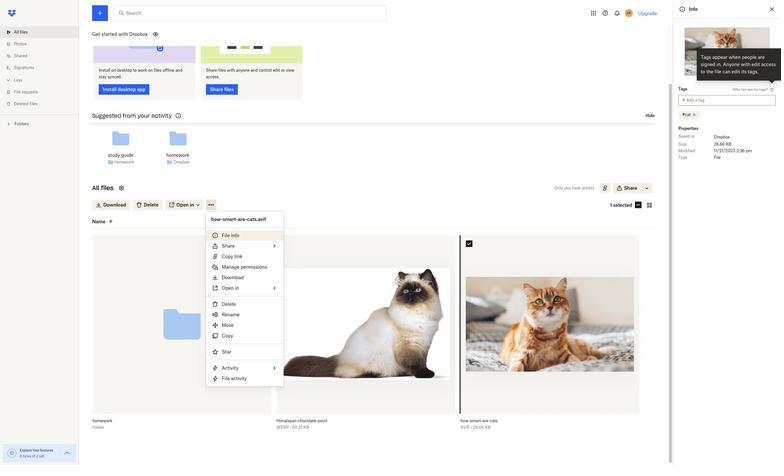 Task type: vqa. For each thing, say whether or not it's contained in the screenshot.
'11/21/2023,' to the top
no



Task type: describe. For each thing, give the bounding box(es) containing it.
how-smart-are-cats.avif
[[211, 217, 266, 222]]

files inside deleted files link
[[29, 101, 37, 106]]

list containing all files
[[0, 22, 79, 115]]

#cat
[[683, 112, 691, 117]]

star
[[222, 349, 231, 355]]

homework button
[[92, 419, 257, 424]]

type
[[679, 155, 688, 160]]

info
[[689, 6, 698, 12]]

guide
[[121, 152, 133, 158]]

dropbox link
[[174, 159, 189, 166]]

cats
[[490, 419, 498, 424]]

edit inside share files with anyone and control edit or view access.
[[273, 68, 280, 73]]

how- for how-smart-are-cats.avif
[[211, 217, 223, 222]]

avif
[[461, 425, 470, 430]]

access.
[[206, 74, 220, 79]]

2 vertical spatial dropbox
[[174, 160, 189, 165]]

offline
[[163, 68, 174, 73]]

smart- for cats
[[470, 419, 483, 424]]

rename
[[222, 312, 240, 318]]

0 vertical spatial activity
[[151, 112, 172, 119]]

to inside "tags appear when people are signed in. anyone with edit access to the file can edit its tags."
[[701, 69, 705, 74]]

2
[[36, 455, 38, 458]]

anyone
[[723, 62, 740, 67]]

explore
[[20, 449, 32, 453]]

pm
[[746, 148, 752, 153]]

1 vertical spatial dropbox
[[714, 135, 730, 140]]

synced.
[[108, 74, 122, 79]]

started
[[101, 31, 117, 37]]

1 horizontal spatial homework
[[114, 160, 134, 165]]

11/21/2023 2:36 pm
[[714, 148, 752, 153]]

tags appear when people are signed in. anyone with edit access to the file can edit its tags.
[[701, 54, 776, 74]]

1 on from the left
[[111, 68, 116, 73]]

copy link
[[222, 254, 242, 259]]

all files link
[[5, 26, 79, 38]]

name button
[[92, 218, 147, 226]]

info
[[231, 233, 239, 238]]

open in
[[222, 285, 239, 291]]

free
[[33, 449, 39, 453]]

share files with anyone and control edit or view access.
[[206, 68, 295, 79]]

point
[[318, 419, 328, 424]]

himalayan-chocolate-point button
[[277, 419, 441, 424]]

open
[[222, 285, 234, 291]]

tags.
[[748, 69, 759, 74]]

0 horizontal spatial access
[[582, 185, 595, 190]]

deleted files link
[[5, 98, 79, 110]]

files inside all files link
[[20, 30, 28, 35]]

requests
[[22, 90, 38, 94]]

signatures
[[14, 65, 34, 70]]

kb inside 'himalayan-chocolate-point webp • 50.21 kb'
[[303, 425, 309, 430]]

less
[[14, 78, 22, 83]]

are
[[758, 54, 765, 60]]

selected
[[613, 202, 633, 208]]

manage permissions menu item
[[206, 262, 284, 273]]

#cat button
[[679, 111, 700, 119]]

my
[[754, 87, 759, 91]]

of
[[32, 455, 35, 458]]

to inside "install on desktop to work on files offline and stay synced."
[[133, 68, 137, 73]]

homework inside row
[[92, 419, 112, 424]]

cats.avif
[[247, 217, 266, 222]]

photos
[[14, 41, 27, 46]]

with for get started with dropbox
[[118, 31, 128, 37]]

deleted
[[14, 101, 28, 106]]

upgrade link
[[638, 10, 657, 16]]

copy for copy
[[222, 333, 233, 339]]

permissions
[[241, 264, 267, 270]]

file for file
[[714, 155, 721, 160]]

all inside list item
[[14, 30, 19, 35]]

only
[[555, 185, 563, 190]]

1 vertical spatial homework link
[[114, 159, 134, 166]]

file requests link
[[5, 86, 79, 98]]

control
[[259, 68, 272, 73]]

star menu item
[[206, 347, 284, 357]]

upgrade
[[638, 10, 657, 16]]

all files inside list item
[[14, 30, 28, 35]]

folders
[[14, 121, 29, 126]]

2:36
[[737, 148, 745, 153]]

manage permissions
[[222, 264, 267, 270]]

activity menu item
[[206, 363, 284, 374]]

file for file info
[[222, 233, 230, 238]]

your
[[138, 112, 150, 119]]

have
[[572, 185, 581, 190]]

folders button
[[0, 119, 79, 129]]

folder, homework row
[[92, 235, 271, 435]]

1 selected
[[610, 202, 633, 208]]

file activity
[[222, 376, 247, 381]]

copy menu item
[[206, 331, 284, 341]]

files inside "install on desktop to work on files offline and stay synced."
[[154, 68, 162, 73]]

in.
[[717, 62, 722, 67]]

modified
[[679, 148, 695, 153]]

quota usage element
[[7, 448, 17, 459]]

share inside 'button'
[[624, 185, 638, 191]]

#
[[683, 98, 685, 103]]

kb inside how-smart-are-cats avif • 26.66 kb
[[485, 425, 491, 430]]

study
[[108, 152, 120, 158]]

less image
[[5, 77, 12, 84]]

stay
[[99, 74, 107, 79]]

appear
[[713, 54, 728, 60]]

saved in
[[679, 134, 695, 139]]

0 vertical spatial homework link
[[166, 152, 189, 159]]

are- for cats.avif
[[238, 217, 247, 222]]



Task type: locate. For each thing, give the bounding box(es) containing it.
2 horizontal spatial kb
[[726, 142, 732, 147]]

2 horizontal spatial dropbox
[[714, 135, 730, 140]]

0 horizontal spatial all
[[14, 30, 19, 35]]

file down 11/21/2023
[[714, 155, 721, 160]]

0 horizontal spatial are-
[[238, 217, 247, 222]]

kb up 11/21/2023
[[726, 142, 732, 147]]

homework up dropbox link
[[166, 152, 189, 158]]

can inside "tags appear when people are signed in. anyone with edit access to the file can edit its tags."
[[723, 69, 731, 74]]

1 horizontal spatial smart-
[[470, 419, 483, 424]]

in for saved in
[[691, 134, 695, 139]]

shared link
[[5, 50, 79, 62]]

shared
[[14, 53, 27, 58]]

homework down guide
[[114, 160, 134, 165]]

signatures link
[[5, 62, 79, 74]]

0 horizontal spatial dropbox
[[129, 31, 148, 37]]

1 horizontal spatial with
[[227, 68, 235, 73]]

0 horizontal spatial share
[[206, 68, 217, 73]]

on
[[111, 68, 116, 73], [148, 68, 153, 73]]

edit left its in the top right of the page
[[732, 69, 740, 74]]

0 horizontal spatial how-
[[211, 217, 223, 222]]

• inside 'himalayan-chocolate-point webp • 50.21 kb'
[[290, 425, 291, 430]]

smart-
[[223, 217, 238, 222], [470, 419, 483, 424]]

close right sidebar image
[[768, 5, 776, 13]]

himalayan-chocolate-point webp • 50.21 kb
[[277, 419, 328, 430]]

homework link down guide
[[114, 159, 134, 166]]

to
[[133, 68, 137, 73], [701, 69, 705, 74]]

0 vertical spatial copy
[[222, 254, 233, 259]]

or
[[281, 68, 285, 73]]

deleted files
[[14, 101, 37, 106]]

1 horizontal spatial in
[[691, 134, 695, 139]]

1 horizontal spatial •
[[471, 425, 472, 430]]

activity
[[151, 112, 172, 119], [231, 376, 247, 381]]

only you have access
[[555, 185, 595, 190]]

gb
[[39, 455, 44, 458]]

share menu item
[[206, 241, 284, 251]]

1 horizontal spatial to
[[701, 69, 705, 74]]

homework folder
[[92, 419, 112, 430]]

0 horizontal spatial homework link
[[114, 159, 134, 166]]

download
[[222, 275, 244, 280]]

you
[[564, 185, 571, 190]]

1 horizontal spatial share
[[222, 243, 235, 249]]

chocolate-
[[298, 419, 318, 424]]

share up access.
[[206, 68, 217, 73]]

anyone
[[236, 68, 250, 73]]

with up its in the top right of the page
[[741, 62, 751, 67]]

file down less
[[14, 90, 21, 94]]

can right file
[[723, 69, 731, 74]]

study guide
[[108, 152, 133, 158]]

1 vertical spatial are-
[[483, 419, 490, 424]]

0
[[20, 455, 22, 458]]

access inside "tags appear when people are signed in. anyone with edit access to the file can edit its tags."
[[762, 62, 776, 67]]

1 vertical spatial in
[[235, 285, 239, 291]]

suggested
[[92, 112, 121, 119]]

how-smart-are-cats button
[[461, 419, 625, 424]]

suggested from your activity
[[92, 112, 172, 119]]

1 vertical spatial share
[[624, 185, 638, 191]]

and inside "install on desktop to work on files offline and stay synced."
[[175, 68, 182, 73]]

0 vertical spatial in
[[691, 134, 695, 139]]

share
[[206, 68, 217, 73], [624, 185, 638, 191], [222, 243, 235, 249]]

rename menu item
[[206, 310, 284, 320]]

tags inside "tags appear when people are signed in. anyone with edit access to the file can edit its tags."
[[701, 54, 711, 60]]

2 horizontal spatial edit
[[752, 62, 760, 67]]

file requests
[[14, 90, 38, 94]]

1 vertical spatial access
[[582, 185, 595, 190]]

1 vertical spatial all files
[[92, 184, 114, 192]]

in for open in
[[235, 285, 239, 291]]

share inside share files with anyone and control edit or view access.
[[206, 68, 217, 73]]

on right the work
[[148, 68, 153, 73]]

2 and from the left
[[251, 68, 258, 73]]

are- for cats
[[483, 419, 490, 424]]

file for file activity
[[222, 376, 230, 381]]

1 horizontal spatial are-
[[483, 419, 490, 424]]

0 vertical spatial are-
[[238, 217, 247, 222]]

homework up the folder
[[92, 419, 112, 424]]

open in menu item
[[206, 283, 284, 294]]

1 vertical spatial 26.66
[[473, 425, 484, 430]]

1 vertical spatial how-
[[461, 419, 470, 424]]

•
[[290, 425, 291, 430], [471, 425, 472, 430]]

smart- inside how-smart-are-cats avif • 26.66 kb
[[470, 419, 483, 424]]

file, himalayan-chocolate-point.webp row
[[277, 235, 455, 435]]

to left the at the top of page
[[701, 69, 705, 74]]

1 horizontal spatial on
[[148, 68, 153, 73]]

26.66 inside how-smart-are-cats avif • 26.66 kb
[[473, 425, 484, 430]]

1 horizontal spatial homework link
[[166, 152, 189, 159]]

share down the file info
[[222, 243, 235, 249]]

tags?
[[760, 87, 768, 91]]

folder
[[92, 425, 104, 430]]

edit left or
[[273, 68, 280, 73]]

0 horizontal spatial kb
[[303, 425, 309, 430]]

2 horizontal spatial share
[[624, 185, 638, 191]]

with inside share files with anyone and control edit or view access.
[[227, 68, 235, 73]]

are- inside how-smart-are-cats avif • 26.66 kb
[[483, 419, 490, 424]]

who can see my tags? image
[[770, 87, 775, 92]]

name
[[92, 219, 106, 224]]

0 horizontal spatial can
[[723, 69, 731, 74]]

features
[[40, 449, 53, 453]]

kb down chocolate-
[[303, 425, 309, 430]]

manage
[[222, 264, 239, 270]]

smart- for cats.avif
[[223, 217, 238, 222]]

how- up avif
[[461, 419, 470, 424]]

1 horizontal spatial access
[[762, 62, 776, 67]]

file info menu item
[[206, 230, 284, 241]]

copy down move
[[222, 333, 233, 339]]

study guide link
[[108, 152, 133, 159]]

1 vertical spatial tags
[[679, 87, 688, 91]]

copy left link
[[222, 254, 233, 259]]

0 horizontal spatial tags
[[679, 87, 688, 91]]

tags for tags
[[679, 87, 688, 91]]

• left 50.21
[[290, 425, 291, 430]]

people
[[742, 54, 757, 60]]

1 horizontal spatial all files
[[92, 184, 114, 192]]

its
[[742, 69, 747, 74]]

1 vertical spatial with
[[741, 62, 751, 67]]

can left see
[[741, 87, 747, 91]]

see
[[748, 87, 753, 91]]

on up synced.
[[111, 68, 116, 73]]

size
[[679, 142, 687, 147]]

to left the work
[[133, 68, 137, 73]]

get
[[92, 31, 100, 37]]

with
[[118, 31, 128, 37], [741, 62, 751, 67], [227, 68, 235, 73]]

1 vertical spatial homework
[[114, 160, 134, 165]]

0 vertical spatial share
[[206, 68, 217, 73]]

tags for tags appear when people are signed in. anyone with edit access to the file can edit its tags.
[[701, 54, 711, 60]]

file info
[[222, 233, 239, 238]]

26.66 kb
[[714, 142, 732, 147]]

smart- left cats
[[470, 419, 483, 424]]

0 horizontal spatial with
[[118, 31, 128, 37]]

delete menu item
[[206, 299, 284, 310]]

file inside list
[[14, 90, 21, 94]]

1 vertical spatial copy
[[222, 333, 233, 339]]

work
[[138, 68, 147, 73]]

share inside menu item
[[222, 243, 235, 249]]

• right avif
[[471, 425, 472, 430]]

2 on from the left
[[148, 68, 153, 73]]

None field
[[0, 0, 51, 7]]

2 copy from the top
[[222, 333, 233, 339]]

all files list item
[[0, 26, 79, 38]]

1 horizontal spatial and
[[251, 68, 258, 73]]

access right the have
[[582, 185, 595, 190]]

copy link menu item
[[206, 251, 284, 262]]

2 horizontal spatial with
[[741, 62, 751, 67]]

0 horizontal spatial smart-
[[223, 217, 238, 222]]

1 • from the left
[[290, 425, 291, 430]]

activity down activity menu item
[[231, 376, 247, 381]]

who can see my tags?
[[733, 87, 768, 91]]

and inside share files with anyone and control edit or view access.
[[251, 68, 258, 73]]

activity right "your"
[[151, 112, 172, 119]]

0 vertical spatial homework
[[166, 152, 189, 158]]

0 horizontal spatial in
[[235, 285, 239, 291]]

install on desktop to work on files offline and stay synced.
[[99, 68, 182, 79]]

and
[[175, 68, 182, 73], [251, 68, 258, 73]]

how- inside how-smart-are-cats avif • 26.66 kb
[[461, 419, 470, 424]]

in right saved
[[691, 134, 695, 139]]

1 horizontal spatial tags
[[701, 54, 711, 60]]

download menu item
[[206, 273, 284, 283]]

1 horizontal spatial can
[[741, 87, 747, 91]]

26.66 right avif
[[473, 425, 484, 430]]

with for share files with anyone and control edit or view access.
[[227, 68, 235, 73]]

0 vertical spatial access
[[762, 62, 776, 67]]

and left control
[[251, 68, 258, 73]]

from
[[123, 112, 136, 119]]

when
[[729, 54, 741, 60]]

access down are on the top of the page
[[762, 62, 776, 67]]

how-smart-are-cats avif • 26.66 kb
[[461, 419, 498, 430]]

tags up signed
[[701, 54, 711, 60]]

himalayan-
[[277, 419, 298, 424]]

1
[[610, 202, 612, 208]]

0 vertical spatial smart-
[[223, 217, 238, 222]]

0 horizontal spatial and
[[175, 68, 182, 73]]

can
[[723, 69, 731, 74], [741, 87, 747, 91]]

0 vertical spatial can
[[723, 69, 731, 74]]

26.66 up 11/21/2023
[[714, 142, 725, 147]]

dropbox image
[[5, 7, 18, 20]]

share up selected
[[624, 185, 638, 191]]

delete
[[222, 301, 236, 307]]

0 vertical spatial with
[[118, 31, 128, 37]]

photos link
[[5, 38, 79, 50]]

0 horizontal spatial on
[[111, 68, 116, 73]]

move
[[222, 323, 234, 328]]

2 vertical spatial homework
[[92, 419, 112, 424]]

homework
[[166, 152, 189, 158], [114, 160, 134, 165], [92, 419, 112, 424]]

0 horizontal spatial 26.66
[[473, 425, 484, 430]]

how- up the file info
[[211, 217, 223, 222]]

1 and from the left
[[175, 68, 182, 73]]

0 vertical spatial dropbox
[[129, 31, 148, 37]]

file for file requests
[[14, 90, 21, 94]]

in inside "menu item"
[[235, 285, 239, 291]]

0 vertical spatial all
[[14, 30, 19, 35]]

2 vertical spatial with
[[227, 68, 235, 73]]

signed
[[701, 62, 716, 67]]

tags up #
[[679, 87, 688, 91]]

who
[[733, 87, 740, 91]]

0 horizontal spatial homework
[[92, 419, 112, 424]]

1 horizontal spatial dropbox
[[174, 160, 189, 165]]

1 vertical spatial all
[[92, 184, 99, 192]]

1 horizontal spatial edit
[[732, 69, 740, 74]]

files inside share files with anyone and control edit or view access.
[[218, 68, 226, 73]]

smart- up the file info
[[223, 217, 238, 222]]

with inside "tags appear when people are signed in. anyone with edit access to the file can edit its tags."
[[741, 62, 751, 67]]

are-
[[238, 217, 247, 222], [483, 419, 490, 424]]

edit up 'tags.'
[[752, 62, 760, 67]]

file
[[715, 69, 722, 74]]

1 horizontal spatial how-
[[461, 419, 470, 424]]

files
[[20, 30, 28, 35], [154, 68, 162, 73], [218, 68, 226, 73], [29, 101, 37, 106], [101, 184, 114, 192]]

link
[[234, 254, 242, 259]]

0 horizontal spatial edit
[[273, 68, 280, 73]]

1 vertical spatial activity
[[231, 376, 247, 381]]

2 • from the left
[[471, 425, 472, 430]]

file, how-smart-are-cats.avif row
[[461, 235, 639, 435]]

with right started
[[118, 31, 128, 37]]

0 vertical spatial how-
[[211, 217, 223, 222]]

how- for how-smart-are-cats avif • 26.66 kb
[[461, 419, 470, 424]]

1 horizontal spatial kb
[[485, 425, 491, 430]]

kb down cats
[[485, 425, 491, 430]]

0 vertical spatial 26.66
[[714, 142, 725, 147]]

move menu item
[[206, 320, 284, 331]]

all files
[[14, 30, 28, 35], [92, 184, 114, 192]]

/how smart are cats.avif image
[[685, 28, 770, 76]]

the
[[707, 69, 714, 74]]

• inside how-smart-are-cats avif • 26.66 kb
[[471, 425, 472, 430]]

0 horizontal spatial activity
[[151, 112, 172, 119]]

0 horizontal spatial •
[[290, 425, 291, 430]]

2 horizontal spatial homework
[[166, 152, 189, 158]]

get started with dropbox
[[92, 31, 148, 37]]

file activity menu item
[[206, 374, 284, 384]]

webp
[[277, 425, 289, 430]]

with left anyone
[[227, 68, 235, 73]]

0 vertical spatial all files
[[14, 30, 28, 35]]

1 horizontal spatial 26.66
[[714, 142, 725, 147]]

file down activity at the left bottom of the page
[[222, 376, 230, 381]]

and right offline
[[175, 68, 182, 73]]

0 horizontal spatial to
[[133, 68, 137, 73]]

activity inside menu item
[[231, 376, 247, 381]]

homework link up dropbox link
[[166, 152, 189, 159]]

2 vertical spatial share
[[222, 243, 235, 249]]

1 copy from the top
[[222, 254, 233, 259]]

0 horizontal spatial all files
[[14, 30, 28, 35]]

1 horizontal spatial all
[[92, 184, 99, 192]]

1 vertical spatial can
[[741, 87, 747, 91]]

1 vertical spatial smart-
[[470, 419, 483, 424]]

copy for copy link
[[222, 254, 233, 259]]

properties
[[679, 126, 699, 131]]

list
[[0, 22, 79, 115]]

0 vertical spatial tags
[[701, 54, 711, 60]]

explore free features 0 bytes of 2 gb
[[20, 449, 53, 458]]

in right open
[[235, 285, 239, 291]]

install
[[99, 68, 110, 73]]

access
[[762, 62, 776, 67], [582, 185, 595, 190]]

1 horizontal spatial activity
[[231, 376, 247, 381]]

file left info
[[222, 233, 230, 238]]

desktop
[[117, 68, 132, 73]]



